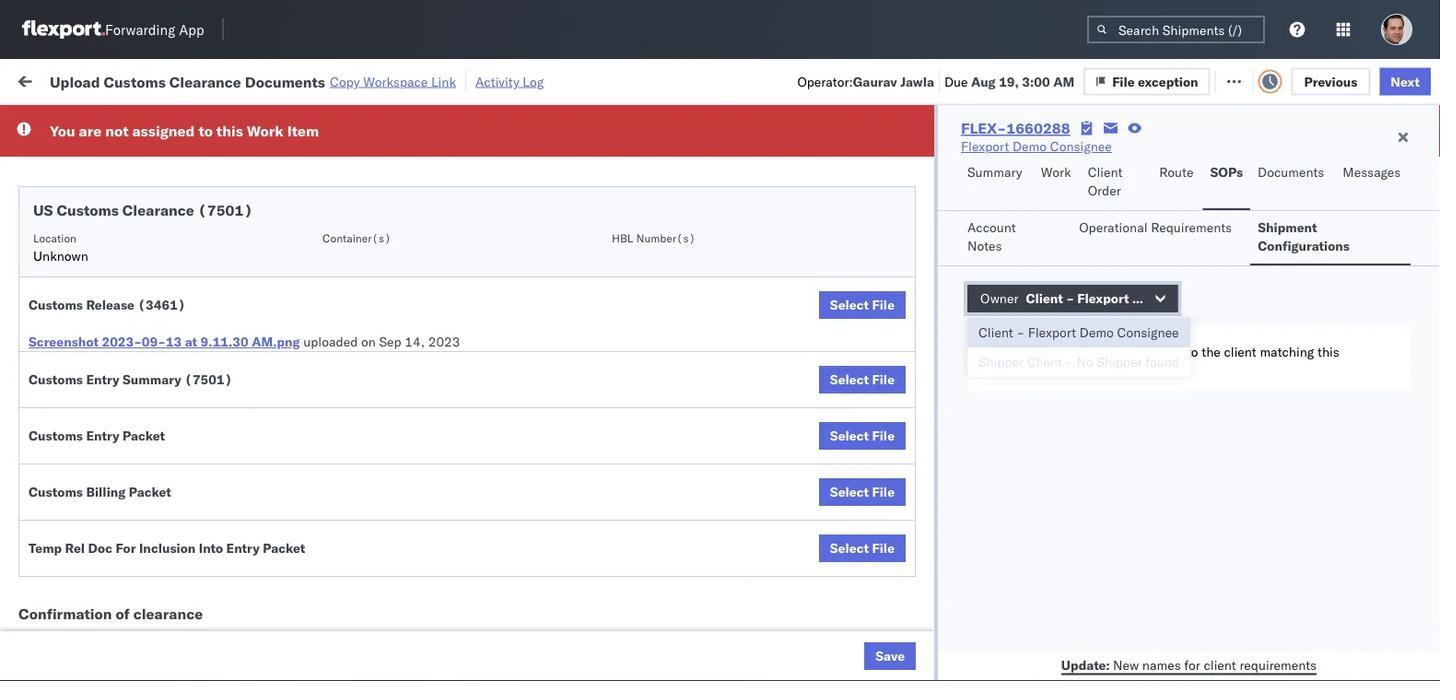 Task type: locate. For each thing, give the bounding box(es) containing it.
1 vertical spatial 2:59
[[297, 549, 325, 565]]

client down bicu1234565, demu1232567
[[1204, 657, 1237, 673]]

pm
[[328, 184, 348, 200], [328, 224, 348, 241], [328, 265, 348, 281], [336, 346, 356, 362], [336, 508, 356, 524]]

flex-1977428 down 'client - flexport demo consignee'
[[1017, 346, 1113, 362]]

1 ocean lcl from the top
[[564, 143, 628, 159]]

0 vertical spatial 25,
[[409, 468, 429, 484]]

pm right "12:00"
[[336, 508, 356, 524]]

schedule up confirmation
[[42, 579, 97, 595]]

upload customs clearance documents button
[[42, 254, 262, 293]]

entry
[[86, 371, 119, 388], [86, 428, 119, 444], [226, 540, 260, 556]]

2 horizontal spatial work
[[1041, 164, 1071, 180]]

pickup for schedule pickup from los angeles, ca button for bicu1234565, demu1232567
[[100, 620, 140, 636]]

1 select file button from the top
[[819, 291, 906, 319]]

client for order
[[1088, 164, 1123, 180]]

client name
[[684, 151, 746, 165]]

packet for customs billing packet
[[129, 484, 171, 500]]

Search Work text field
[[821, 66, 1022, 94]]

client inside client order button
[[1088, 164, 1123, 180]]

2 vertical spatial flexport demo consignee
[[684, 630, 835, 646]]

:
[[132, 114, 135, 128], [424, 114, 427, 128]]

shipper left no
[[979, 354, 1024, 370]]

2:59 down item
[[297, 143, 325, 159]]

documents inside button
[[1258, 164, 1325, 180]]

1 vertical spatial 17,
[[408, 184, 428, 200]]

est, down 12:00 pm est, feb 25, 2023 at the bottom left of the page
[[352, 549, 380, 565]]

0 horizontal spatial to
[[199, 122, 213, 140]]

select file button
[[819, 291, 906, 319], [819, 366, 906, 394], [819, 422, 906, 450], [819, 478, 906, 506], [819, 535, 906, 562]]

2023 right 28,
[[432, 549, 464, 565]]

1 vertical spatial confirm pickup from los angeles, ca button
[[42, 416, 262, 455]]

2 otter from the left
[[804, 143, 834, 159]]

2 ocean fcl from the top
[[564, 630, 629, 646]]

1 vertical spatial schedule delivery appointment link
[[42, 223, 227, 241]]

list box
[[968, 318, 1191, 377]]

upload inside button
[[42, 507, 84, 523]]

1 vertical spatial packet
[[129, 484, 171, 500]]

schedule up international
[[42, 174, 97, 190]]

are left not
[[79, 122, 102, 140]]

appointment for 2:59 am est, feb 17, 2023
[[151, 142, 227, 159]]

clearance for upload customs clearance documents
[[143, 255, 202, 271]]

confirm up confirm delivery
[[42, 417, 89, 433]]

1 schedule pickup from los angeles, ca button from the top
[[42, 294, 262, 333]]

feb for the upload customs clearance documents 'button'
[[382, 265, 405, 281]]

flex-2001714 button
[[988, 179, 1117, 205], [988, 179, 1117, 205], [988, 220, 1117, 246], [988, 220, 1117, 246]]

found
[[1146, 354, 1180, 370]]

maeu1234567 for schedule pickup from los angeles, ca
[[1135, 305, 1229, 321]]

test
[[785, 143, 809, 159], [871, 184, 895, 200], [871, 224, 895, 241], [751, 265, 775, 281], [871, 265, 895, 281], [759, 306, 784, 322], [879, 306, 904, 322], [759, 346, 784, 362], [879, 346, 904, 362], [741, 387, 766, 403], [861, 387, 885, 403], [759, 427, 784, 443], [879, 427, 904, 443], [741, 468, 766, 484], [861, 468, 885, 484], [751, 508, 775, 524], [871, 508, 895, 524], [861, 549, 885, 565], [861, 589, 885, 605], [861, 630, 885, 646]]

25, up 12:00 pm est, feb 25, 2023 at the bottom left of the page
[[409, 468, 429, 484]]

1 vertical spatial integration test account - western digital
[[804, 224, 1051, 241]]

client left name
[[684, 151, 714, 165]]

this inside matching this shipment.
[[1318, 344, 1340, 360]]

file exception
[[1126, 71, 1212, 88], [1112, 73, 1199, 89]]

schedule down proof
[[42, 539, 97, 555]]

schedule pickup from los angeles, ca link for schedule pickup from los angeles, ca button for bicu1234565, demu1232567
[[42, 619, 262, 656]]

operator: gaurav jawla
[[798, 73, 934, 89]]

0 vertical spatial flxt00001977428a
[[1255, 306, 1382, 322]]

: for status
[[132, 114, 135, 128]]

flex-2150210
[[1017, 265, 1113, 281]]

1 vertical spatial entry
[[86, 428, 119, 444]]

am down progress
[[328, 143, 349, 159]]

resize handle column header for workitem
[[264, 143, 286, 681]]

1 confirm from the top
[[42, 376, 89, 393]]

1 flxt00001977428a from the top
[[1255, 306, 1382, 322]]

appointment
[[151, 142, 227, 159], [151, 223, 227, 240], [151, 345, 227, 361]]

(7501) for customs entry summary (7501)
[[185, 371, 233, 388]]

17,
[[409, 143, 429, 159], [408, 184, 428, 200], [408, 224, 428, 241]]

flex-1660288 link
[[961, 119, 1071, 137]]

summary down 'flex-1660288'
[[968, 164, 1023, 180]]

3 schedule delivery appointment link from the top
[[42, 344, 227, 363]]

2 vertical spatial work
[[1041, 164, 1071, 180]]

4 select file from the top
[[830, 484, 895, 500]]

4 ocean from the top
[[564, 630, 602, 646]]

17, down snoozed : no
[[409, 143, 429, 159]]

0 horizontal spatial summary
[[123, 371, 181, 388]]

1 schedule from the top
[[42, 142, 97, 159]]

8 schedule from the top
[[42, 620, 97, 636]]

clearance inside upload customs clearance documents
[[143, 255, 202, 271]]

clearance
[[169, 72, 241, 91], [122, 201, 194, 219], [143, 255, 202, 271]]

2 confirm pickup from los angeles, ca link from the top
[[42, 416, 262, 453]]

2 lcl from the top
[[605, 346, 628, 362]]

2 ocean lcl from the top
[[564, 346, 628, 362]]

of right proof
[[122, 507, 134, 523]]

for for ready
[[175, 114, 191, 128]]

1 vertical spatial client
[[1204, 657, 1237, 673]]

0 vertical spatial schedule pickup from los angeles, ca button
[[42, 294, 262, 333]]

schedule delivery appointment link
[[42, 141, 227, 160], [42, 223, 227, 241], [42, 344, 227, 363]]

next
[[1391, 73, 1420, 89]]

1 vertical spatial western
[[962, 224, 1010, 241]]

(7501) down 9.11.30
[[185, 371, 233, 388]]

1 vertical spatial upload
[[42, 255, 84, 271]]

7 resize handle column header from the left
[[1104, 143, 1126, 681]]

pickup for second schedule pickup from los angeles, ca button from the bottom of the page
[[100, 579, 140, 595]]

status : ready for work, blocked, in progress
[[100, 114, 333, 128]]

mbl/mawb
[[1255, 151, 1319, 165]]

3:00 pm est, feb 20, 2023
[[297, 265, 463, 281]]

client for name
[[684, 151, 714, 165]]

location
[[33, 231, 76, 245]]

angeles,
[[198, 295, 248, 311], [190, 376, 241, 393], [190, 417, 241, 433], [198, 539, 248, 555], [198, 579, 248, 595], [198, 620, 248, 636]]

0 vertical spatial 2:59
[[297, 143, 325, 159]]

schedule delivery appointment for 2:59 am est, feb 17, 2023
[[42, 142, 227, 159]]

4 select file button from the top
[[819, 478, 906, 506]]

bookings test consignee
[[684, 387, 831, 403], [804, 387, 951, 403], [684, 468, 831, 484], [804, 468, 951, 484], [804, 549, 951, 565], [804, 589, 951, 605], [804, 630, 951, 646]]

2 schedule from the top
[[42, 174, 97, 190]]

1 vertical spatial maeu1234567
[[1135, 346, 1229, 362]]

1 vertical spatial on
[[361, 334, 376, 350]]

honeywell - test account
[[684, 306, 836, 322], [804, 306, 955, 322], [684, 346, 836, 362], [804, 346, 955, 362], [684, 427, 836, 443], [804, 427, 955, 443]]

numbers inside container numbers
[[1135, 158, 1181, 172]]

customs up 'release'
[[88, 255, 139, 271]]

schedule delivery appointment down not
[[42, 142, 227, 159]]

17, for air
[[408, 184, 428, 200]]

est, up 3:00 pm est, feb 20, 2023
[[351, 224, 379, 241]]

1 vertical spatial 1977428
[[1057, 346, 1113, 362]]

shipper
[[979, 354, 1024, 370], [1097, 354, 1142, 370]]

1 2001714 from the top
[[1057, 184, 1113, 200]]

1 vertical spatial 3:00
[[297, 265, 325, 281]]

next button
[[1380, 68, 1431, 95]]

client right the
[[1224, 344, 1257, 360]]

1 : from the left
[[132, 114, 135, 128]]

1 horizontal spatial are
[[1023, 344, 1041, 360]]

1 vertical spatial flex-1977428
[[1017, 346, 1113, 362]]

no right snoozed
[[432, 114, 447, 128]]

am down "12:00"
[[328, 549, 349, 565]]

0 horizontal spatial numbers
[[1135, 158, 1181, 172]]

2 select file button from the top
[[819, 366, 906, 394]]

0 vertical spatial 2001714
[[1057, 184, 1113, 200]]

flxt00001977428a for schedule pickup from los angeles, ca
[[1255, 306, 1382, 322]]

1 vertical spatial are
[[1023, 344, 1041, 360]]

3 schedule from the top
[[42, 223, 97, 240]]

flex id
[[988, 151, 1023, 165]]

delivery down us customs clearance (7501) on the left top of page
[[100, 223, 148, 240]]

2 flxt00001977428a from the top
[[1255, 346, 1382, 362]]

confirm pickup from los angeles, ca down customs entry summary (7501)
[[42, 417, 241, 452]]

schedule inside the schedule pickup from los angeles international airport
[[42, 174, 97, 190]]

otter
[[684, 143, 714, 159], [804, 143, 834, 159]]

flex
[[988, 151, 1009, 165]]

3 schedule pickup from los angeles, ca button from the top
[[42, 619, 262, 658]]

confirm pickup from los angeles, ca down 09-
[[42, 376, 241, 411]]

1 western from the top
[[962, 184, 1010, 200]]

work button
[[1034, 156, 1081, 210]]

28,
[[409, 549, 429, 565]]

flxt00001977428a up demo123
[[1255, 346, 1382, 362]]

5 resize handle column header from the left
[[772, 143, 794, 681]]

angeles, for schedule pickup from los angeles, ca link related to schedule pickup from los angeles, ca button for bicu1234565, demu1232567
[[198, 620, 248, 636]]

of left clearance
[[116, 605, 130, 623]]

1977428 down 'client - flexport demo consignee'
[[1057, 346, 1113, 362]]

confirm down screenshot
[[42, 376, 89, 393]]

delivery for 2:59 am est, feb 17, 2023
[[100, 142, 148, 159]]

0 vertical spatial 1977428
[[1057, 306, 1113, 322]]

documents down unknown
[[42, 273, 109, 289]]

schedule delivery appointment link up customs entry summary (7501)
[[42, 344, 227, 363]]

2 resize handle column header from the left
[[468, 143, 490, 681]]

3 schedule pickup from los angeles, ca link from the top
[[42, 578, 262, 615]]

schedule delivery appointment button down us customs clearance (7501) on the left top of page
[[42, 223, 227, 243]]

0 vertical spatial packet
[[123, 428, 165, 444]]

2 fcl from the top
[[605, 630, 629, 646]]

1 ocean from the top
[[564, 143, 602, 159]]

messages
[[1343, 164, 1401, 180]]

2:59 for 2:59 am est, feb 17, 2023
[[297, 143, 325, 159]]

2023 down deadline button
[[431, 184, 463, 200]]

names
[[1143, 657, 1181, 673]]

digital down id
[[1013, 184, 1051, 200]]

copy
[[330, 73, 360, 89]]

select
[[830, 297, 869, 313], [830, 371, 869, 388], [830, 428, 869, 444], [830, 484, 869, 500], [830, 540, 869, 556]]

pm for schedule pickup from los angeles international airport
[[328, 184, 348, 200]]

0 horizontal spatial work
[[200, 71, 232, 88]]

2 vertical spatial air
[[564, 508, 581, 524]]

upload down 'location'
[[42, 255, 84, 271]]

1 horizontal spatial on
[[459, 71, 473, 88]]

sops button
[[1203, 156, 1251, 210]]

summary down 09-
[[123, 371, 181, 388]]

entry up confirm delivery
[[86, 428, 119, 444]]

0 vertical spatial (7501)
[[198, 201, 253, 219]]

6 resize handle column header from the left
[[957, 143, 979, 681]]

1 horizontal spatial no
[[1077, 354, 1094, 370]]

from up "airport"
[[143, 174, 170, 190]]

est,
[[352, 143, 380, 159], [351, 184, 379, 200], [351, 224, 379, 241], [351, 265, 379, 281], [359, 346, 387, 362], [352, 468, 380, 484], [359, 508, 387, 524], [352, 549, 380, 565], [352, 630, 380, 646]]

2 schedule delivery appointment from the top
[[42, 223, 227, 240]]

1 vertical spatial flex-2001714
[[1017, 224, 1113, 241]]

air for 3:30 pm est, feb 17, 2023
[[564, 184, 581, 200]]

for left work,
[[175, 114, 191, 128]]

0 vertical spatial fcl
[[605, 468, 629, 484]]

upload for customs
[[42, 255, 84, 271]]

batch
[[1338, 71, 1374, 88]]

pm right 10:30
[[336, 346, 356, 362]]

shipper client - no shipper found
[[979, 354, 1180, 370]]

3 select file from the top
[[830, 428, 895, 444]]

are for there
[[1023, 344, 1041, 360]]

pickup for schedule pickup from los angeles international airport button
[[100, 174, 140, 190]]

: for snoozed
[[424, 114, 427, 128]]

1 schedule delivery appointment from the top
[[42, 142, 227, 159]]

am for 2:59 am est, feb 17, 2023
[[328, 143, 349, 159]]

client inside 'client name' button
[[684, 151, 714, 165]]

flex-2001714 down flex-1988285
[[1017, 184, 1113, 200]]

1 shipper from the left
[[979, 354, 1024, 370]]

3 select file button from the top
[[819, 422, 906, 450]]

2 horizontal spatial documents
[[1258, 164, 1325, 180]]

3 2:59 from the top
[[297, 630, 325, 646]]

(3461)
[[138, 297, 186, 313]]

0 horizontal spatial otter
[[684, 143, 714, 159]]

client up 'there'
[[979, 324, 1014, 341]]

lcl for honeywell - test account
[[605, 346, 628, 362]]

1 horizontal spatial otter
[[804, 143, 834, 159]]

feb for the schedule delivery appointment button related to 10:30 pm est, feb 21, 2023
[[390, 346, 413, 362]]

demo123
[[1255, 387, 1317, 403]]

upload up by:
[[50, 72, 100, 91]]

deadline button
[[288, 147, 472, 165]]

1 horizontal spatial :
[[424, 114, 427, 128]]

flexport demo consignee for 2:59 am est, feb 28, 2023
[[684, 549, 835, 565]]

2 vertical spatial packet
[[263, 540, 305, 556]]

customs inside upload customs clearance documents
[[88, 255, 139, 271]]

4 schedule pickup from los angeles, ca link from the top
[[42, 619, 262, 656]]

resize handle column header for flex id
[[1104, 143, 1126, 681]]

0 vertical spatial of
[[122, 507, 134, 523]]

schedule left 2023-
[[42, 345, 97, 361]]

pm down container(s)
[[328, 265, 348, 281]]

no down 'client - flexport demo consignee'
[[1077, 354, 1094, 370]]

2:59
[[297, 143, 325, 159], [297, 549, 325, 565], [297, 630, 325, 646]]

1 vertical spatial 3:30 pm est, feb 17, 2023
[[297, 224, 463, 241]]

2 ca from the top
[[42, 395, 60, 411]]

3:00 for integration test account - on ag
[[297, 265, 325, 281]]

from down 09-
[[136, 376, 163, 393]]

confirm pickup from los angeles, ca button for honeywell - test account
[[42, 416, 262, 455]]

list box containing client - flexport demo consignee
[[968, 318, 1191, 377]]

app
[[179, 21, 204, 38]]

inclusion
[[139, 540, 196, 556]]

numbers inside button
[[1322, 151, 1368, 165]]

on left sep
[[361, 334, 376, 350]]

0 vertical spatial flex-1977428
[[1017, 306, 1113, 322]]

am for 2:59 am est, mar 3, 2023
[[328, 630, 349, 646]]

5 select file from the top
[[830, 540, 895, 556]]

0 vertical spatial 3:30 pm est, feb 17, 2023
[[297, 184, 463, 200]]

select file button for customs release (3461)
[[819, 291, 906, 319]]

1 vertical spatial for
[[1185, 657, 1201, 673]]

documents button
[[1251, 156, 1336, 210]]

8 resize handle column header from the left
[[1224, 143, 1246, 681]]

select for customs release (3461)
[[830, 297, 869, 313]]

1 vertical spatial schedule delivery appointment button
[[42, 223, 227, 243]]

filtered
[[18, 113, 63, 129]]

from down temp rel doc for inclusion into entry packet
[[143, 620, 170, 636]]

to right the assigned
[[199, 122, 213, 140]]

pm down 'deadline'
[[328, 184, 348, 200]]

2 vertical spatial documents
[[42, 273, 109, 289]]

upload for proof
[[42, 507, 84, 523]]

0 vertical spatial client
[[1224, 344, 1257, 360]]

12:00 pm est, feb 25, 2023
[[297, 508, 471, 524]]

confirm pickup from los angeles, ca
[[42, 376, 241, 411], [42, 417, 241, 452]]

flexport demo consignee for 2:59 am est, mar 3, 2023
[[684, 630, 835, 646]]

0 vertical spatial ocean fcl
[[564, 468, 629, 484]]

1 schedule pickup from los angeles, ca link from the top
[[42, 294, 262, 331]]

schedule delivery appointment up customs entry summary (7501)
[[42, 345, 227, 361]]

bicu1234565,
[[1135, 629, 1226, 646]]

customs entry summary (7501)
[[29, 371, 233, 388]]

workitem
[[20, 151, 69, 165]]

confirm pickup from los angeles, ca link for honeywell
[[42, 416, 262, 453]]

1977428 for schedule pickup from los angeles, ca
[[1057, 306, 1113, 322]]

packet up upload proof of delivery
[[129, 484, 171, 500]]

1 horizontal spatial numbers
[[1322, 151, 1368, 165]]

1 air from the top
[[564, 184, 581, 200]]

there are no procedures attached to the client
[[986, 344, 1257, 360]]

2 air from the top
[[564, 265, 581, 281]]

3:30 pm est, feb 17, 2023 up 3:00 pm est, feb 20, 2023
[[297, 224, 463, 241]]

entry down 2023-
[[86, 371, 119, 388]]

1 confirm pickup from los angeles, ca from the top
[[42, 376, 241, 411]]

20,
[[408, 265, 428, 281]]

1 lcl from the top
[[605, 143, 628, 159]]

hbl number(s)
[[612, 231, 696, 245]]

3,
[[411, 630, 423, 646]]

you
[[50, 122, 75, 140]]

schedule delivery appointment link for 2:59 am est, feb 17, 2023
[[42, 141, 227, 160]]

demu1232567 down found
[[1135, 386, 1229, 402]]

0 vertical spatial confirm pickup from los angeles, ca button
[[42, 376, 262, 414]]

airport
[[120, 192, 161, 208]]

schedule for schedule pickup from los angeles international airport link on the left of page
[[42, 174, 97, 190]]

1 select file from the top
[[830, 297, 895, 313]]

summary button
[[960, 156, 1034, 210]]

western down the summary button
[[962, 224, 1010, 241]]

1 vertical spatial ocean lcl
[[564, 346, 628, 362]]

0 vertical spatial schedule delivery appointment link
[[42, 141, 227, 160]]

3 air from the top
[[564, 508, 581, 524]]

select file
[[830, 297, 895, 313], [830, 371, 895, 388], [830, 428, 895, 444], [830, 484, 895, 500], [830, 540, 895, 556]]

1 1977428 from the top
[[1057, 306, 1113, 322]]

documents up in
[[245, 72, 325, 91]]

pm for upload proof of delivery
[[336, 508, 356, 524]]

packet for customs entry packet
[[123, 428, 165, 444]]

1 ocean fcl from the top
[[564, 468, 629, 484]]

est, right 'deadline'
[[352, 143, 380, 159]]

1 horizontal spatial at
[[374, 71, 385, 88]]

0 vertical spatial lcl
[[605, 143, 628, 159]]

appointment down you are not assigned to this work item on the top
[[151, 142, 227, 159]]

2 confirm pickup from los angeles, ca button from the top
[[42, 416, 262, 455]]

3:30 pm est, feb 17, 2023 down deadline button
[[297, 184, 463, 200]]

0 horizontal spatial this
[[216, 122, 243, 140]]

upload inside upload customs clearance documents
[[42, 255, 84, 271]]

2 vertical spatial clearance
[[143, 255, 202, 271]]

1 select from the top
[[830, 297, 869, 313]]

name
[[716, 151, 746, 165]]

1 horizontal spatial shipper
[[1097, 354, 1142, 370]]

2 vertical spatial appointment
[[151, 345, 227, 361]]

2 : from the left
[[424, 114, 427, 128]]

1 otter from the left
[[684, 143, 714, 159]]

flex-1977428 up 'client - flexport demo consignee'
[[1017, 306, 1113, 322]]

2 flex-1977428 from the top
[[1017, 346, 1113, 362]]

ocean for bookings test consignee
[[564, 468, 602, 484]]

5 select file button from the top
[[819, 535, 906, 562]]

est, down container(s)
[[351, 265, 379, 281]]

1 vertical spatial this
[[1318, 344, 1340, 360]]

3 schedule delivery appointment button from the top
[[42, 344, 227, 364]]

customs
[[104, 72, 166, 91], [57, 201, 119, 219], [88, 255, 139, 271], [29, 297, 83, 313], [29, 371, 83, 388], [29, 428, 83, 444], [29, 484, 83, 500]]

0 vertical spatial digital
[[1013, 184, 1051, 200]]

2 vertical spatial schedule delivery appointment link
[[42, 344, 227, 363]]

operational requirements
[[1079, 219, 1232, 235]]

0 vertical spatial confirm
[[42, 376, 89, 393]]

messages button
[[1336, 156, 1411, 210]]

feb left "20,"
[[382, 265, 405, 281]]

for down bicu1234565,
[[1185, 657, 1201, 673]]

snooze
[[499, 151, 536, 165]]

2 1977428 from the top
[[1057, 346, 1113, 362]]

fcl for flexport demo consignee
[[605, 630, 629, 646]]

2:59 left "mar"
[[297, 630, 325, 646]]

import work button
[[148, 59, 240, 100]]

0 vertical spatial demu1232567
[[1135, 386, 1229, 402]]

schedule for 2:59 am est, feb 17, 2023 the schedule delivery appointment link
[[42, 142, 97, 159]]

0 horizontal spatial no
[[432, 114, 447, 128]]

confirm pickup from los angeles, ca link down 09-
[[42, 376, 262, 412]]

the
[[1202, 344, 1221, 360]]

this right "matching"
[[1318, 344, 1340, 360]]

confirm for confirm pickup from los angeles, ca button corresponding to bookings test consignee
[[42, 376, 89, 393]]

schedule delivery appointment link down not
[[42, 141, 227, 160]]

1911408
[[1057, 387, 1113, 403]]

0 vertical spatial ocean lcl
[[564, 143, 628, 159]]

2 schedule delivery appointment link from the top
[[42, 223, 227, 241]]

1 flex-1977428 from the top
[[1017, 306, 1113, 322]]

2 schedule delivery appointment button from the top
[[42, 223, 227, 243]]

angeles, for confirm pickup from los angeles, ca link corresponding to honeywell
[[190, 417, 241, 433]]

bicu1234565, demu1232567
[[1135, 629, 1323, 646]]

1 vertical spatial of
[[116, 605, 130, 623]]

187
[[431, 71, 455, 88]]

ocean for flexport demo consignee
[[564, 630, 602, 646]]

schedule up screenshot
[[42, 295, 97, 311]]

25, for 3:00 am est, feb 25, 2023
[[409, 468, 429, 484]]

2 select from the top
[[830, 371, 869, 388]]

work left item
[[247, 122, 284, 140]]

delivery up customs entry summary (7501)
[[100, 345, 148, 361]]

select file button for customs entry packet
[[819, 422, 906, 450]]

for
[[116, 540, 136, 556]]

0 vertical spatial air
[[564, 184, 581, 200]]

0 vertical spatial flex-2001714
[[1017, 184, 1113, 200]]

documents inside upload customs clearance documents
[[42, 273, 109, 289]]

digital right notes
[[1013, 224, 1051, 241]]

documents for upload customs clearance documents copy workspace link
[[245, 72, 325, 91]]

1 appointment from the top
[[151, 142, 227, 159]]

0 vertical spatial confirm pickup from los angeles, ca
[[42, 376, 241, 411]]

1 schedule delivery appointment link from the top
[[42, 141, 227, 160]]

angeles, for confirm pickup from los angeles, ca link associated with bookings
[[190, 376, 241, 393]]

feb for upload proof of delivery button
[[390, 508, 413, 524]]

2023 right 3,
[[426, 630, 458, 646]]

1 ca from the top
[[42, 314, 60, 330]]

2 western from the top
[[962, 224, 1010, 241]]

1 vertical spatial flexport demo consignee
[[684, 549, 835, 565]]

4 select from the top
[[830, 484, 869, 500]]

1 horizontal spatial for
[[1185, 657, 1201, 673]]

2 confirm pickup from los angeles, ca from the top
[[42, 417, 241, 452]]

(7501)
[[198, 201, 253, 219], [185, 371, 233, 388]]

0 horizontal spatial shipper
[[979, 354, 1024, 370]]

0 vertical spatial 3:30
[[297, 184, 325, 200]]

6 schedule from the top
[[42, 539, 97, 555]]

5 schedule from the top
[[42, 345, 97, 361]]

2023 for confirm delivery link at the left of page
[[432, 468, 464, 484]]

ocean lcl
[[564, 143, 628, 159], [564, 346, 628, 362]]

2 select file from the top
[[830, 371, 895, 388]]

1 horizontal spatial to
[[1187, 344, 1199, 360]]

1 maeu1234567 from the top
[[1135, 305, 1229, 321]]

0 vertical spatial documents
[[245, 72, 325, 91]]

2 appointment from the top
[[151, 223, 227, 240]]

file for temp rel doc for inclusion into entry packet
[[872, 540, 895, 556]]

schedule delivery appointment button
[[42, 141, 227, 162], [42, 223, 227, 243], [42, 344, 227, 364]]

1 vertical spatial confirm pickup from los angeles, ca link
[[42, 416, 262, 453]]

schedule pickup from los angeles international airport
[[42, 174, 244, 208]]

at right 13
[[185, 334, 197, 350]]

route
[[1160, 164, 1194, 180]]

1 horizontal spatial work
[[247, 122, 284, 140]]

1977428 up 'client - flexport demo consignee'
[[1057, 306, 1113, 322]]

17, up "20,"
[[408, 224, 428, 241]]

confirmation of clearance
[[18, 605, 203, 623]]

0 horizontal spatial for
[[175, 114, 191, 128]]

you are not assigned to this work item
[[50, 122, 319, 140]]

confirm
[[42, 376, 89, 393], [42, 417, 89, 433], [42, 467, 89, 483]]

1 fcl from the top
[[605, 468, 629, 484]]

1 horizontal spatial documents
[[245, 72, 325, 91]]

client up order
[[1088, 164, 1123, 180]]

2 maeu1234567 from the top
[[1135, 346, 1229, 362]]

0 vertical spatial clearance
[[169, 72, 241, 91]]

pickup inside the schedule pickup from los angeles international airport
[[100, 174, 140, 190]]

my
[[18, 67, 48, 92]]

delivery inside button
[[137, 507, 185, 523]]

select file for customs entry packet
[[830, 428, 895, 444]]

2 confirm from the top
[[42, 417, 89, 433]]

billing
[[86, 484, 126, 500]]

2:59 am est, feb 28, 2023
[[297, 549, 464, 565]]

1 schedule delivery appointment button from the top
[[42, 141, 227, 162]]

resize handle column header
[[264, 143, 286, 681], [468, 143, 490, 681], [533, 143, 555, 681], [652, 143, 675, 681], [772, 143, 794, 681], [957, 143, 979, 681], [1104, 143, 1126, 681], [1224, 143, 1246, 681], [1407, 143, 1429, 681]]

maeu1234567 for schedule delivery appointment
[[1135, 346, 1229, 362]]

shipment.
[[986, 357, 1045, 373]]

1 resize handle column header from the left
[[264, 143, 286, 681]]

risk
[[388, 71, 410, 88]]

2 2:59 from the top
[[297, 549, 325, 565]]

0 vertical spatial appointment
[[151, 142, 227, 159]]

pickup for schedule pickup from los angeles, ca button for maeu1234567
[[100, 295, 140, 311]]

1 2:59 from the top
[[297, 143, 325, 159]]

file for customs release (3461)
[[872, 297, 895, 313]]

otter left products,
[[804, 143, 834, 159]]

feb left 21,
[[390, 346, 413, 362]]

1 vertical spatial schedule delivery appointment
[[42, 223, 227, 240]]

pickup up "airport"
[[100, 174, 140, 190]]

0 horizontal spatial :
[[132, 114, 135, 128]]

0 vertical spatial at
[[374, 71, 385, 88]]

client
[[684, 151, 714, 165], [1088, 164, 1123, 180], [1026, 290, 1063, 306], [979, 324, 1014, 341], [1027, 354, 1062, 370]]

flxt00001977428a down 017482927423 on the top of page
[[1255, 306, 1382, 322]]

are left no
[[1023, 344, 1041, 360]]

6 ca from the top
[[42, 638, 60, 654]]

1 vertical spatial ocean fcl
[[564, 630, 629, 646]]

09-
[[142, 334, 166, 350]]

0 vertical spatial are
[[79, 122, 102, 140]]

0 vertical spatial on
[[459, 71, 473, 88]]

confirm pickup from los angeles, ca button down customs entry summary (7501)
[[42, 416, 262, 455]]

1 vertical spatial schedule pickup from los angeles, ca button
[[42, 578, 262, 617]]

2 vertical spatial 3:00
[[297, 468, 325, 484]]

schedule delivery appointment down us customs clearance (7501) on the left top of page
[[42, 223, 227, 240]]

1 vertical spatial appointment
[[151, 223, 227, 240]]

3 appointment from the top
[[151, 345, 227, 361]]

entry for packet
[[86, 428, 119, 444]]



Task type: describe. For each thing, give the bounding box(es) containing it.
schedule for schedule pickup from los angeles, ca link associated with schedule pickup from los angeles, ca button for maeu1234567
[[42, 295, 97, 311]]

los up 13
[[174, 295, 194, 311]]

est, left "mar"
[[352, 630, 380, 646]]

owner
[[981, 290, 1019, 306]]

25, for 12:00 pm est, feb 25, 2023
[[416, 508, 436, 524]]

flex-1911408
[[1017, 387, 1113, 403]]

feb for confirm delivery button
[[383, 468, 406, 484]]

feb up 3:00 pm est, feb 20, 2023
[[382, 224, 405, 241]]

1 flex-2001714 from the top
[[1017, 184, 1113, 200]]

schedule delivery appointment button for 10:30 pm est, feb 21, 2023
[[42, 344, 227, 364]]

0 horizontal spatial at
[[185, 334, 197, 350]]

sep
[[379, 334, 402, 350]]

feb for schedule pickup from los angeles international airport button
[[382, 184, 405, 200]]

2023 right 14,
[[428, 334, 460, 350]]

customs release (3461)
[[29, 297, 186, 313]]

est, up 12:00 pm est, feb 25, 2023 at the bottom left of the page
[[352, 468, 380, 484]]

us
[[33, 201, 53, 219]]

new
[[1113, 657, 1139, 673]]

am for 3:00 am est, feb 25, 2023
[[328, 468, 349, 484]]

2023 for upload proof of delivery link
[[439, 508, 471, 524]]

angeles, for schedule pickup from los angeles, ca link related to second schedule pickup from los angeles, ca button from the bottom of the page
[[198, 579, 248, 595]]

3 resize handle column header from the left
[[533, 143, 555, 681]]

consignee button
[[794, 147, 960, 165]]

otter for otter products - test account
[[684, 143, 714, 159]]

resize handle column header for container numbers
[[1224, 143, 1246, 681]]

0 vertical spatial upload
[[50, 72, 100, 91]]

shipment configurations button
[[1251, 211, 1411, 265]]

1988285
[[1057, 143, 1113, 159]]

blocked,
[[225, 114, 272, 128]]

work,
[[193, 114, 223, 128]]

los up clearance
[[174, 579, 194, 595]]

forwarding app link
[[22, 20, 204, 39]]

2 schedule pickup from los angeles, ca from the top
[[42, 539, 248, 573]]

progress
[[287, 114, 333, 128]]

my work
[[18, 67, 100, 92]]

2 schedule pickup from los angeles, ca link from the top
[[42, 538, 262, 575]]

los down 13
[[166, 376, 187, 393]]

client down flex-2150210
[[1026, 290, 1063, 306]]

schedule delivery appointment button for 2:59 am est, feb 17, 2023
[[42, 141, 227, 162]]

fcl for bookings test consignee
[[605, 468, 629, 484]]

temp rel doc for inclusion into entry packet
[[29, 540, 305, 556]]

customs down confirm delivery
[[29, 484, 83, 500]]

schedule pickup from los angeles, ca button for bicu1234565, demu1232567
[[42, 619, 262, 658]]

upload customs clearance documents link
[[42, 254, 262, 291]]

1 vertical spatial demu1232567
[[1229, 629, 1323, 646]]

flex-1660288
[[961, 119, 1071, 137]]

schedule for schedule pickup from los angeles, ca link related to schedule pickup from los angeles, ca button for bicu1234565, demu1232567
[[42, 620, 97, 636]]

owner client - flexport demo consignee
[[981, 290, 1237, 306]]

client - flexport demo consignee
[[979, 324, 1179, 341]]

select file for customs entry summary (7501)
[[830, 371, 895, 388]]

2 schedule pickup from los angeles, ca button from the top
[[42, 578, 262, 617]]

lcl for otter products - test account
[[605, 143, 628, 159]]

0 horizontal spatial on
[[361, 334, 376, 350]]

2 vertical spatial 17,
[[408, 224, 428, 241]]

no
[[1044, 344, 1059, 360]]

2023 for schedule pickup from los angeles international airport link on the left of page
[[431, 184, 463, 200]]

shipment
[[1258, 219, 1317, 235]]

0 vertical spatial work
[[200, 71, 232, 88]]

llc
[[897, 143, 920, 159]]

am for 2:59 am est, feb 28, 2023
[[328, 549, 349, 565]]

upload proof of delivery button
[[42, 506, 185, 527]]

los down customs entry summary (7501)
[[166, 417, 187, 433]]

resize handle column header for consignee
[[957, 143, 979, 681]]

flex-1977428 for schedule delivery appointment
[[1017, 346, 1113, 362]]

clearance
[[133, 605, 203, 623]]

schedule pickup from los angeles, ca link for schedule pickup from los angeles, ca button for maeu1234567
[[42, 294, 262, 331]]

workspace
[[363, 73, 428, 89]]

otter products, llc
[[804, 143, 920, 159]]

products,
[[837, 143, 894, 159]]

0 vertical spatial no
[[432, 114, 447, 128]]

778
[[346, 71, 370, 88]]

1 integration test account - western digital from the top
[[804, 184, 1051, 200]]

pm for upload customs clearance documents
[[328, 265, 348, 281]]

customs up confirm delivery
[[29, 428, 83, 444]]

2 3:30 pm est, feb 17, 2023 from the top
[[297, 224, 463, 241]]

of inside button
[[122, 507, 134, 523]]

los left into
[[174, 539, 194, 555]]

(10)
[[299, 71, 331, 88]]

upload proof of delivery link
[[42, 506, 185, 525]]

nyku9743990
[[1135, 143, 1226, 159]]

activity
[[476, 73, 520, 89]]

ocean for honeywell - test account
[[564, 346, 602, 362]]

file for customs billing packet
[[872, 484, 895, 500]]

clearance for us customs clearance (7501)
[[122, 201, 194, 219]]

0 vertical spatial to
[[199, 122, 213, 140]]

2:59 am est, feb 17, 2023
[[297, 143, 464, 159]]

2 2001714 from the top
[[1057, 224, 1113, 241]]

account inside button
[[968, 219, 1016, 235]]

jawla
[[901, 73, 934, 89]]

numbers for container numbers
[[1135, 158, 1181, 172]]

unknown
[[33, 248, 88, 264]]

rel
[[65, 540, 85, 556]]

los inside the schedule pickup from los angeles international airport
[[174, 174, 194, 190]]

delivery for 10:30 pm est, feb 21, 2023
[[100, 345, 148, 361]]

pm for schedule delivery appointment
[[336, 346, 356, 362]]

angeles, for 2nd schedule pickup from los angeles, ca link from the top of the page
[[198, 539, 248, 555]]

3 ca from the top
[[42, 435, 60, 452]]

due
[[945, 73, 968, 89]]

account notes
[[968, 219, 1016, 254]]

confirm for confirm pickup from los angeles, ca button for honeywell - test account
[[42, 417, 89, 433]]

3 schedule pickup from los angeles, ca from the top
[[42, 579, 248, 614]]

ocean for otter products - test account
[[564, 143, 602, 159]]

778 at risk
[[346, 71, 410, 88]]

mbl/mawb numbers
[[1255, 151, 1368, 165]]

est, left 14,
[[359, 346, 387, 362]]

select file button for customs billing packet
[[819, 478, 906, 506]]

mar
[[383, 630, 408, 646]]

customs billing packet
[[29, 484, 171, 500]]

am up 1660288
[[1053, 73, 1075, 89]]

5 ca from the top
[[42, 598, 60, 614]]

attached
[[1132, 344, 1184, 360]]

9 resize handle column header from the left
[[1407, 143, 1429, 681]]

action
[[1377, 71, 1418, 88]]

2023 up 3:00 pm est, feb 20, 2023
[[431, 224, 463, 241]]

operational requirements button
[[1072, 211, 1240, 265]]

deadline
[[297, 151, 344, 165]]

1 3:30 pm est, feb 17, 2023 from the top
[[297, 184, 463, 200]]

2:59 am est, mar 3, 2023
[[297, 630, 458, 646]]

products
[[718, 143, 770, 159]]

client up flex-1911408
[[1027, 354, 1062, 370]]

for for names
[[1185, 657, 1201, 673]]

select file for temp rel doc for inclusion into entry packet
[[830, 540, 895, 556]]

container(s)
[[323, 231, 391, 245]]

1660288
[[1007, 119, 1071, 137]]

select file for customs release (3461)
[[830, 297, 895, 313]]

mbl/mawb numbers button
[[1246, 147, 1440, 165]]

1 3:30 from the top
[[297, 184, 325, 200]]

from right for
[[143, 539, 170, 555]]

schedule for schedule pickup from los angeles, ca link related to second schedule pickup from los angeles, ca button from the bottom of the page
[[42, 579, 97, 595]]

item
[[287, 122, 319, 140]]

status
[[100, 114, 132, 128]]

2023 for 10:30 pm est, feb 21, 2023's the schedule delivery appointment link
[[439, 346, 471, 362]]

angeles, for schedule pickup from los angeles, ca link associated with schedule pickup from los angeles, ca button for maeu1234567
[[198, 295, 248, 311]]

2023 for schedule pickup from los angeles, ca link related to schedule pickup from los angeles, ca button for bicu1234565, demu1232567
[[426, 630, 458, 646]]

3:00 for bookings test consignee
[[297, 468, 325, 484]]

0 vertical spatial flexport demo consignee
[[961, 138, 1112, 154]]

uploaded
[[303, 334, 358, 350]]

confirm pickup from los angeles, ca for honeywell
[[42, 417, 241, 452]]

2 vertical spatial entry
[[226, 540, 260, 556]]

demo inside list box
[[1080, 324, 1114, 341]]

feb left 28,
[[383, 549, 406, 565]]

select file button for temp rel doc for inclusion into entry packet
[[819, 535, 906, 562]]

assigned
[[132, 122, 195, 140]]

clearance for upload customs clearance documents copy workspace link
[[169, 72, 241, 91]]

2 flex-2001714 from the top
[[1017, 224, 1113, 241]]

customs up status
[[104, 72, 166, 91]]

pickup down upload proof of delivery button
[[100, 539, 140, 555]]

customs down screenshot
[[29, 371, 83, 388]]

2 digital from the top
[[1013, 224, 1051, 241]]

entry for summary
[[86, 371, 119, 388]]

1 digital from the top
[[1013, 184, 1051, 200]]

4 schedule pickup from los angeles, ca from the top
[[42, 620, 248, 654]]

account notes button
[[960, 211, 1061, 265]]

save button
[[865, 642, 916, 670]]

order
[[1088, 182, 1121, 199]]

los down inclusion
[[174, 620, 194, 636]]

flxt00001977428a for schedule delivery appointment
[[1255, 346, 1382, 362]]

from down the upload customs clearance documents 'button'
[[143, 295, 170, 311]]

select for customs entry summary (7501)
[[830, 371, 869, 388]]

1911466
[[1057, 630, 1113, 646]]

select file button for customs entry summary (7501)
[[819, 366, 906, 394]]

resize handle column header for deadline
[[468, 143, 490, 681]]

confirm pickup from los angeles, ca button for bookings test consignee
[[42, 376, 262, 414]]

1 vertical spatial work
[[247, 122, 284, 140]]

2 shipper from the left
[[1097, 354, 1142, 370]]

017482927423
[[1255, 265, 1351, 281]]

release
[[86, 297, 135, 313]]

est, down deadline button
[[351, 184, 379, 200]]

upload proof of delivery
[[42, 507, 185, 523]]

2:59 for 2:59 am est, feb 28, 2023
[[297, 549, 325, 565]]

2:59 for 2:59 am est, mar 3, 2023
[[297, 630, 325, 646]]

link
[[431, 73, 456, 89]]

previous button
[[1292, 68, 1371, 95]]

2023 for 2:59 am est, feb 17, 2023 the schedule delivery appointment link
[[432, 143, 464, 159]]

import
[[155, 71, 197, 88]]

activity log button
[[476, 70, 544, 93]]

from up clearance
[[143, 579, 170, 595]]

2150210
[[1057, 265, 1113, 281]]

from inside the schedule pickup from los angeles international airport
[[143, 174, 170, 190]]

21,
[[416, 346, 436, 362]]

are for you
[[79, 122, 102, 140]]

customs up screenshot
[[29, 297, 83, 313]]

confirm for confirm delivery button
[[42, 467, 89, 483]]

log
[[523, 73, 544, 89]]

update:
[[1062, 657, 1110, 673]]

from down customs entry summary (7501)
[[136, 417, 163, 433]]

numbers for mbl/mawb numbers
[[1322, 151, 1368, 165]]

confirm delivery link
[[42, 466, 140, 484]]

consignee inside button
[[804, 151, 857, 165]]

no inside list box
[[1077, 354, 1094, 370]]

(7501) for us customs clearance (7501)
[[198, 201, 253, 219]]

0 vertical spatial this
[[216, 122, 243, 140]]

17, for ocean lcl
[[409, 143, 429, 159]]

1977428 for schedule delivery appointment
[[1057, 346, 1113, 362]]

4 ca from the top
[[42, 557, 60, 573]]

customs up 'location'
[[57, 201, 119, 219]]

schedule pickup from los angeles, ca button for maeu1234567
[[42, 294, 262, 333]]

0 vertical spatial 3:00
[[1022, 73, 1050, 89]]

otter for otter products, llc
[[804, 143, 834, 159]]

summary inside button
[[968, 164, 1023, 180]]

pm up 3:00 pm est, feb 20, 2023
[[328, 224, 348, 241]]

schedule for 10:30 pm est, feb 21, 2023's the schedule delivery appointment link
[[42, 345, 97, 361]]

delivery for 3:00 am est, feb 25, 2023
[[93, 467, 140, 483]]

1 vertical spatial to
[[1187, 344, 1199, 360]]

14,
[[405, 334, 425, 350]]

2 integration test account - western digital from the top
[[804, 224, 1051, 241]]

feb for the schedule delivery appointment button associated with 2:59 am est, feb 17, 2023
[[383, 143, 406, 159]]

temp
[[29, 540, 62, 556]]

ocean lcl for otter
[[564, 143, 628, 159]]

1 schedule pickup from los angeles, ca from the top
[[42, 295, 248, 330]]

international
[[42, 192, 117, 208]]

client for -
[[979, 324, 1014, 341]]

2 3:30 from the top
[[297, 224, 325, 241]]

confirm pickup from los angeles, ca link for bookings
[[42, 376, 262, 412]]

consignee inside list box
[[1117, 324, 1179, 341]]

Search Shipments (/) text field
[[1087, 16, 1265, 43]]

file for customs entry summary (7501)
[[872, 371, 895, 388]]

file for customs entry packet
[[872, 428, 895, 444]]

container numbers
[[1135, 143, 1185, 172]]

hbl
[[612, 231, 633, 245]]

client order
[[1088, 164, 1123, 199]]

message
[[247, 71, 299, 88]]

ocean fcl for flexport
[[564, 630, 629, 646]]

schedule for 2nd schedule pickup from los angeles, ca link from the top of the page
[[42, 539, 97, 555]]

snoozed
[[381, 114, 424, 128]]

ocean fcl for bookings
[[564, 468, 629, 484]]

est, up 2:59 am est, feb 28, 2023 on the bottom of page
[[359, 508, 387, 524]]

1 vertical spatial summary
[[123, 371, 181, 388]]

confirmation
[[18, 605, 112, 623]]

flexport. image
[[22, 20, 105, 39]]



Task type: vqa. For each thing, say whether or not it's contained in the screenshot.
DATE
no



